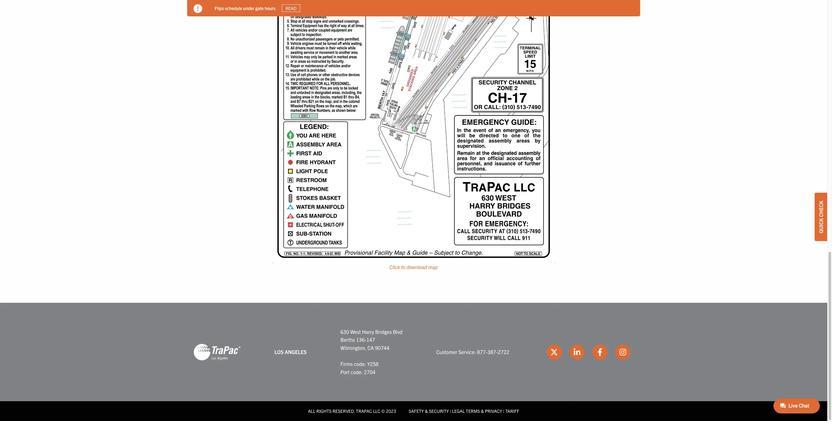 Task type: locate. For each thing, give the bounding box(es) containing it.
read link
[[282, 4, 301, 12]]

630 west harry bridges blvd berths 136-147 wilmington, ca 90744
[[341, 329, 403, 351]]

under
[[243, 5, 255, 11]]

reserved.
[[333, 409, 355, 414]]

all
[[308, 409, 316, 414]]

angeles
[[285, 349, 307, 355]]

|
[[450, 409, 451, 414], [503, 409, 505, 414]]

footer
[[0, 303, 828, 421]]

solid image
[[194, 4, 202, 13]]

1 | from the left
[[450, 409, 451, 414]]

hours
[[265, 5, 276, 11]]

& right terms
[[481, 409, 484, 414]]

2 & from the left
[[481, 409, 484, 414]]

1 & from the left
[[425, 409, 428, 414]]

code: up 2704
[[354, 361, 366, 367]]

y258
[[367, 361, 379, 367]]

gate
[[256, 5, 264, 11]]

quick check
[[818, 201, 825, 233]]

los angeles image
[[194, 344, 241, 361]]

& right safety at the bottom of the page
[[425, 409, 428, 414]]

©
[[382, 409, 385, 414]]

147
[[367, 337, 375, 343]]

1 horizontal spatial |
[[503, 409, 505, 414]]

877-
[[477, 349, 488, 355]]

port
[[341, 369, 350, 375]]

0 horizontal spatial &
[[425, 409, 428, 414]]

1 horizontal spatial &
[[481, 409, 484, 414]]

&
[[425, 409, 428, 414], [481, 409, 484, 414]]

| left legal
[[450, 409, 451, 414]]

| left tariff link
[[503, 409, 505, 414]]

terms
[[466, 409, 480, 414]]

firms
[[341, 361, 353, 367]]

legal terms & privacy link
[[452, 409, 502, 414]]

630
[[341, 329, 349, 335]]

flips
[[215, 5, 224, 11]]

all rights reserved. trapac llc © 2023
[[308, 409, 396, 414]]

2704
[[364, 369, 376, 375]]

trapac
[[356, 409, 372, 414]]

click to download map
[[390, 264, 438, 270]]

code:
[[354, 361, 366, 367], [351, 369, 363, 375]]

2722
[[498, 349, 510, 355]]

0 horizontal spatial |
[[450, 409, 451, 414]]

rights
[[317, 409, 332, 414]]

to
[[401, 264, 406, 270]]

code: right port
[[351, 369, 363, 375]]



Task type: describe. For each thing, give the bounding box(es) containing it.
safety & security | legal terms & privacy | tariff
[[409, 409, 520, 414]]

tariff link
[[506, 409, 520, 414]]

llc
[[373, 409, 381, 414]]

wilmington,
[[341, 345, 367, 351]]

quick
[[818, 218, 825, 233]]

bridges
[[375, 329, 392, 335]]

0 vertical spatial code:
[[354, 361, 366, 367]]

service:
[[459, 349, 476, 355]]

387-
[[488, 349, 498, 355]]

map
[[428, 264, 438, 270]]

security
[[429, 409, 449, 414]]

footer containing 630 west harry bridges blvd
[[0, 303, 828, 421]]

legal
[[452, 409, 465, 414]]

136-
[[356, 337, 367, 343]]

harry
[[362, 329, 374, 335]]

check
[[818, 201, 825, 217]]

customer service: 877-387-2722
[[437, 349, 510, 355]]

los
[[275, 349, 284, 355]]

firms code:  y258 port code:  2704
[[341, 361, 379, 375]]

download
[[407, 264, 427, 270]]

2 | from the left
[[503, 409, 505, 414]]

safety & security link
[[409, 409, 449, 414]]

1 vertical spatial code:
[[351, 369, 363, 375]]

click
[[390, 264, 400, 270]]

tariff
[[506, 409, 520, 414]]

privacy
[[485, 409, 502, 414]]

click to download map link
[[390, 264, 438, 270]]

berths
[[341, 337, 355, 343]]

safety
[[409, 409, 424, 414]]

los angeles
[[275, 349, 307, 355]]

quick check link
[[815, 193, 828, 241]]

read
[[286, 5, 297, 11]]

2023
[[386, 409, 396, 414]]

flips schedule under gate hours
[[215, 5, 276, 11]]

schedule
[[225, 5, 242, 11]]

customer
[[437, 349, 458, 355]]

90744
[[375, 345, 390, 351]]

blvd
[[393, 329, 403, 335]]

ca
[[368, 345, 374, 351]]

west
[[350, 329, 361, 335]]



Task type: vqa. For each thing, say whether or not it's contained in the screenshot.
CUSTOMER SERVICE: 877-387-2722
yes



